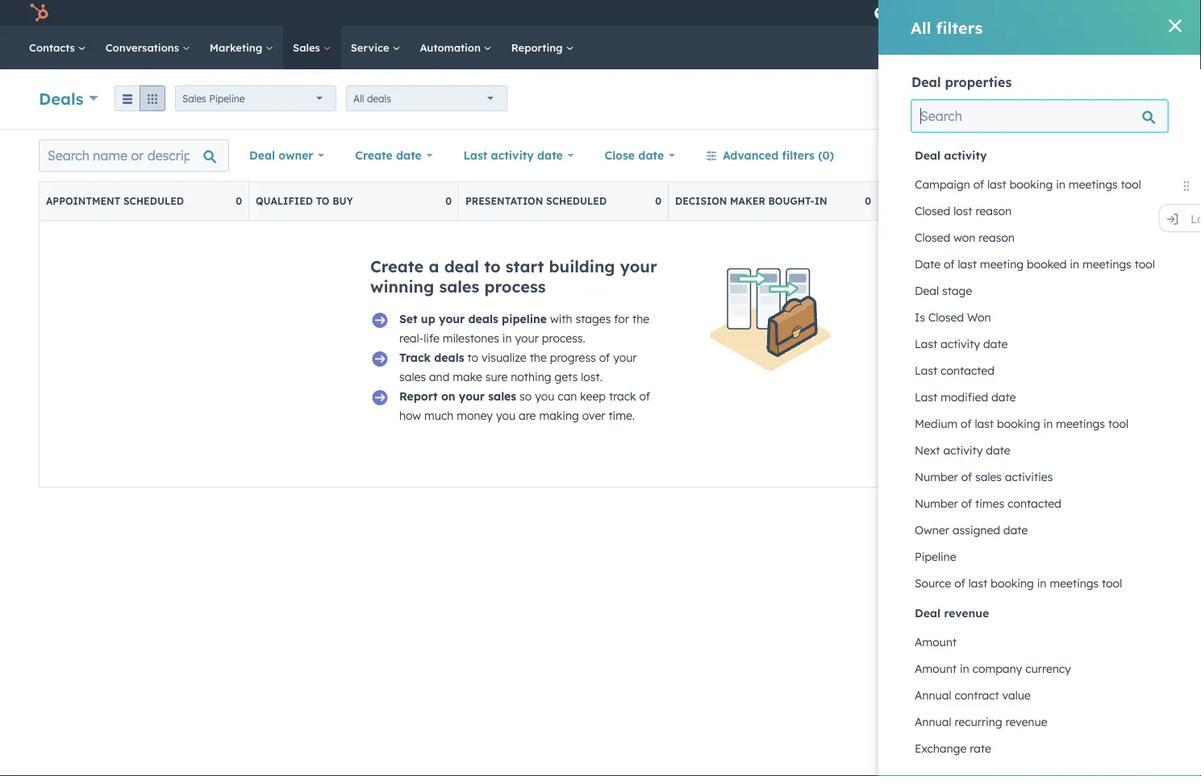 Task type: locate. For each thing, give the bounding box(es) containing it.
last for medium
[[975, 417, 994, 431]]

0 vertical spatial all
[[911, 17, 931, 38]]

deal left properties
[[912, 74, 941, 90]]

in right booked
[[1070, 257, 1080, 271]]

with
[[550, 312, 573, 326]]

2 vertical spatial create
[[370, 257, 424, 277]]

2 vertical spatial to
[[468, 351, 479, 365]]

in
[[815, 195, 827, 207]]

scheduled down close
[[546, 195, 607, 207]]

booking up closed lost reason button
[[1010, 177, 1053, 192]]

assigned
[[953, 524, 1000, 538]]

date up medium of last booking in meetings tool
[[992, 390, 1016, 405]]

deal stage button
[[912, 278, 1168, 305]]

contacted inside button
[[941, 364, 995, 378]]

to down milestones
[[468, 351, 479, 365]]

maker
[[730, 195, 765, 207]]

last up deal revenue
[[969, 577, 988, 591]]

closed lost reason button
[[912, 198, 1168, 225]]

last down is
[[915, 337, 938, 351]]

0 for qualified to buy
[[445, 195, 452, 207]]

owner
[[279, 148, 313, 163]]

date of last meeting booked in meetings tool
[[915, 257, 1155, 271]]

deal inside 'popup button'
[[249, 148, 275, 163]]

create down 'search hubspot' search box
[[1096, 93, 1127, 105]]

upgrade image
[[874, 7, 888, 21]]

0 horizontal spatial won
[[954, 231, 976, 245]]

1 amount from the top
[[915, 636, 957, 650]]

last activity date up presentation
[[464, 148, 563, 163]]

milestones
[[443, 332, 499, 346]]

0 horizontal spatial pipeline
[[209, 92, 245, 104]]

won
[[967, 311, 991, 325]]

sales up number of times contacted
[[975, 470, 1002, 484]]

amount up annual contract value
[[915, 662, 957, 676]]

a
[[429, 257, 439, 277]]

company 902
[[1087, 6, 1156, 19]]

1 vertical spatial annual
[[915, 716, 952, 730]]

0 vertical spatial deals
[[367, 92, 391, 104]]

1 horizontal spatial scheduled
[[546, 195, 607, 207]]

0 horizontal spatial deal
[[444, 257, 479, 277]]

annual for annual contract value
[[915, 689, 952, 703]]

of left times
[[961, 497, 972, 511]]

is
[[915, 311, 925, 325]]

last up medium
[[915, 390, 938, 405]]

won inside button
[[954, 231, 976, 245]]

amount down deal revenue
[[915, 636, 957, 650]]

number down next
[[915, 470, 958, 484]]

revenue down source
[[944, 607, 989, 621]]

0 horizontal spatial last activity date
[[464, 148, 563, 163]]

sales
[[439, 277, 479, 297], [399, 370, 426, 384], [488, 390, 516, 404], [975, 470, 1002, 484]]

0 horizontal spatial filters
[[782, 148, 815, 163]]

date right close
[[638, 148, 664, 163]]

1 horizontal spatial contacted
[[1008, 497, 1062, 511]]

2 horizontal spatial to
[[484, 257, 501, 277]]

scheduled for presentation scheduled
[[546, 195, 607, 207]]

deal for deal owner
[[249, 148, 275, 163]]

you right so
[[535, 390, 555, 404]]

0 left qualified
[[236, 195, 242, 207]]

date inside "last modified date" button
[[992, 390, 1016, 405]]

deal down date
[[915, 284, 939, 298]]

meeting
[[980, 257, 1024, 271]]

amount in company currency
[[915, 662, 1071, 676]]

reason right lost at top right
[[976, 204, 1012, 218]]

last activity date button
[[453, 140, 585, 172]]

booking for medium
[[997, 417, 1040, 431]]

can
[[558, 390, 577, 404]]

closed
[[1095, 195, 1135, 207], [915, 204, 951, 218], [915, 231, 951, 245], [928, 311, 964, 325]]

reason for closed won reason
[[979, 231, 1015, 245]]

0 for contract sent
[[1075, 195, 1081, 207]]

group
[[115, 86, 165, 111]]

last up presentation
[[464, 148, 488, 163]]

sales inside popup button
[[182, 92, 206, 104]]

0 horizontal spatial the
[[530, 351, 547, 365]]

booking
[[1010, 177, 1053, 192], [997, 417, 1040, 431], [991, 577, 1034, 591]]

closed lost reason
[[915, 204, 1012, 218]]

of right source
[[955, 577, 965, 591]]

deals down "service" link
[[367, 92, 391, 104]]

amount inside button
[[915, 636, 957, 650]]

scheduled down search name or description search field
[[123, 195, 184, 207]]

date down all deals popup button
[[396, 148, 422, 163]]

last down closed won reason
[[958, 257, 977, 271]]

0 horizontal spatial scheduled
[[123, 195, 184, 207]]

1 number from the top
[[915, 470, 958, 484]]

meetings inside button
[[1069, 177, 1118, 192]]

of for source of last booking in meetings tool
[[955, 577, 965, 591]]

deals
[[367, 92, 391, 104], [468, 312, 498, 326], [434, 351, 464, 365]]

to
[[316, 195, 330, 207], [484, 257, 501, 277], [468, 351, 479, 365]]

sales left "service"
[[293, 41, 323, 54]]

last activity date up last contacted
[[915, 337, 1008, 351]]

close date button
[[594, 140, 686, 172]]

sales for sales pipeline
[[182, 92, 206, 104]]

number up owner
[[915, 497, 958, 511]]

pipeline
[[209, 92, 245, 104], [915, 550, 957, 564]]

last inside button
[[988, 177, 1007, 192]]

contacted up owner assigned date button
[[1008, 497, 1062, 511]]

of inside button
[[974, 177, 984, 192]]

deal down source
[[915, 607, 941, 621]]

to left start
[[484, 257, 501, 277]]

create for create deal
[[1096, 93, 1127, 105]]

2 0 from the left
[[445, 195, 452, 207]]

last for source
[[969, 577, 988, 591]]

of for medium of last booking in meetings tool
[[961, 417, 972, 431]]

time.
[[609, 409, 635, 423]]

last
[[988, 177, 1007, 192], [958, 257, 977, 271], [975, 417, 994, 431], [969, 577, 988, 591]]

number
[[915, 470, 958, 484], [915, 497, 958, 511]]

sales pipeline button
[[175, 86, 336, 111]]

deals for all deals
[[367, 92, 391, 104]]

your
[[620, 257, 657, 277], [439, 312, 465, 326], [515, 332, 539, 346], [613, 351, 637, 365], [459, 390, 485, 404]]

1 vertical spatial all
[[353, 92, 364, 104]]

last activity date inside popup button
[[464, 148, 563, 163]]

amount for amount
[[915, 636, 957, 650]]

sales down track
[[399, 370, 426, 384]]

last modified date button
[[912, 384, 1168, 411]]

deal
[[1129, 93, 1149, 105], [444, 257, 479, 277]]

closed inside closed won reason button
[[915, 231, 951, 245]]

deal up campaign
[[915, 148, 941, 163]]

deal inside button
[[915, 284, 939, 298]]

last contacted button
[[912, 357, 1168, 384]]

your down pipeline
[[515, 332, 539, 346]]

1 vertical spatial pipeline
[[915, 550, 957, 564]]

the up nothing
[[530, 351, 547, 365]]

last down actions
[[988, 177, 1007, 192]]

2 number from the top
[[915, 497, 958, 511]]

meetings for medium of last booking in meetings tool
[[1056, 417, 1105, 431]]

0 vertical spatial last activity date
[[464, 148, 563, 163]]

0 vertical spatial amount
[[915, 636, 957, 650]]

1 vertical spatial filters
[[782, 148, 815, 163]]

1 horizontal spatial to
[[468, 351, 479, 365]]

create down all deals
[[355, 148, 393, 163]]

0 vertical spatial to
[[316, 195, 330, 207]]

reason inside button
[[979, 231, 1015, 245]]

in up the visualize
[[502, 332, 512, 346]]

date
[[396, 148, 422, 163], [537, 148, 563, 163], [638, 148, 664, 163], [983, 337, 1008, 351], [992, 390, 1016, 405], [986, 444, 1011, 458], [1004, 524, 1028, 538]]

date inside close date popup button
[[638, 148, 664, 163]]

pipeline inside the "sales pipeline" popup button
[[209, 92, 245, 104]]

sales up the set up your deals pipeline
[[439, 277, 479, 297]]

stage
[[942, 284, 972, 298]]

2 vertical spatial booking
[[991, 577, 1034, 591]]

1 vertical spatial last activity date
[[915, 337, 1008, 351]]

keep
[[580, 390, 606, 404]]

last for campaign
[[988, 177, 1007, 192]]

Search HubSpot search field
[[975, 34, 1172, 61]]

menu
[[872, 0, 1182, 26]]

in inside with stages for the real-life milestones in your process.
[[502, 332, 512, 346]]

closed won reason
[[915, 231, 1015, 245]]

meetings down pipeline 'button'
[[1050, 577, 1099, 591]]

1 vertical spatial you
[[496, 409, 516, 423]]

is closed won button
[[912, 304, 1168, 331]]

last for last contacted button
[[915, 364, 938, 378]]

2 horizontal spatial deals
[[468, 312, 498, 326]]

exchange rate button
[[912, 736, 1168, 763]]

sales link
[[283, 26, 341, 69]]

annual left contract
[[915, 689, 952, 703]]

in up closed lost reason button
[[1056, 177, 1066, 192]]

1 horizontal spatial the
[[633, 312, 650, 326]]

deals up and
[[434, 351, 464, 365]]

filters inside advanced filters (0) button
[[782, 148, 815, 163]]

pipeline
[[502, 312, 547, 326]]

your up money
[[459, 390, 485, 404]]

amount inside button
[[915, 662, 957, 676]]

scheduled for appointment scheduled
[[123, 195, 184, 207]]

meetings right booked
[[1083, 257, 1132, 271]]

1 horizontal spatial sales
[[293, 41, 323, 54]]

you left "are"
[[496, 409, 516, 423]]

deals button
[[39, 87, 98, 110]]

for
[[614, 312, 629, 326]]

1 horizontal spatial deal
[[1129, 93, 1149, 105]]

pipeline down marketing
[[209, 92, 245, 104]]

import
[[1027, 93, 1059, 105]]

0 vertical spatial reason
[[976, 204, 1012, 218]]

of right date
[[944, 257, 955, 271]]

to inside the create a deal to start building your winning sales process
[[484, 257, 501, 277]]

company
[[973, 662, 1022, 676]]

tool
[[1121, 177, 1141, 192], [1135, 257, 1155, 271], [1108, 417, 1129, 431], [1102, 577, 1122, 591]]

1 vertical spatial reason
[[979, 231, 1015, 245]]

Search name or description search field
[[39, 140, 229, 172]]

last activity date
[[464, 148, 563, 163], [915, 337, 1008, 351]]

number for number of times contacted
[[915, 497, 958, 511]]

date inside owner assigned date button
[[1004, 524, 1028, 538]]

date up number of sales activities
[[986, 444, 1011, 458]]

1 vertical spatial to
[[484, 257, 501, 277]]

date down won
[[983, 337, 1008, 351]]

0 vertical spatial won
[[1138, 195, 1163, 207]]

revenue inside button
[[1006, 716, 1048, 730]]

amount
[[915, 636, 957, 650], [915, 662, 957, 676]]

3 0 from the left
[[655, 195, 662, 207]]

of inside button
[[961, 497, 972, 511]]

closed for closed lost reason
[[915, 204, 951, 218]]

booking inside button
[[1010, 177, 1053, 192]]

service
[[351, 41, 392, 54]]

last for last activity date button
[[915, 337, 938, 351]]

in down "last modified date" button
[[1044, 417, 1053, 431]]

of inside to visualize the progress of your sales and make sure nothing gets lost.
[[599, 351, 610, 365]]

0 left contract
[[865, 195, 871, 207]]

0 vertical spatial create
[[1096, 93, 1127, 105]]

activity
[[491, 148, 534, 163], [944, 148, 987, 163], [941, 337, 980, 351], [944, 444, 983, 458]]

closed inside closed lost reason button
[[915, 204, 951, 218]]

money
[[457, 409, 493, 423]]

902
[[1138, 6, 1156, 19]]

real-
[[399, 332, 424, 346]]

lost.
[[581, 370, 603, 384]]

how
[[399, 409, 421, 423]]

1 horizontal spatial all
[[911, 17, 931, 38]]

meetings up next activity date button
[[1056, 417, 1105, 431]]

0 vertical spatial deal
[[1129, 93, 1149, 105]]

2 amount from the top
[[915, 662, 957, 676]]

1 horizontal spatial filters
[[936, 17, 983, 38]]

in up annual contract value
[[960, 662, 970, 676]]

recurring
[[955, 716, 1003, 730]]

1 horizontal spatial you
[[535, 390, 555, 404]]

last activity date button
[[912, 331, 1168, 358]]

deal left owner
[[249, 148, 275, 163]]

0 vertical spatial sales
[[293, 41, 323, 54]]

reason inside button
[[976, 204, 1012, 218]]

5 0 from the left
[[1075, 195, 1081, 207]]

decision maker bought-in
[[675, 195, 827, 207]]

search image
[[1167, 42, 1179, 53]]

reporting link
[[502, 26, 584, 69]]

date inside last activity date button
[[983, 337, 1008, 351]]

of
[[974, 177, 984, 192], [944, 257, 955, 271], [599, 351, 610, 365], [639, 390, 650, 404], [961, 417, 972, 431], [961, 470, 972, 484], [961, 497, 972, 511], [955, 577, 965, 591]]

0 vertical spatial pipeline
[[209, 92, 245, 104]]

0 horizontal spatial all
[[353, 92, 364, 104]]

1 horizontal spatial deals
[[434, 351, 464, 365]]

the right for
[[633, 312, 650, 326]]

bought-
[[768, 195, 815, 207]]

1 vertical spatial create
[[355, 148, 393, 163]]

create inside button
[[1096, 93, 1127, 105]]

sales down sure
[[488, 390, 516, 404]]

of down board actions popup button
[[974, 177, 984, 192]]

0 for presentation scheduled
[[655, 195, 662, 207]]

0 left decision
[[655, 195, 662, 207]]

over
[[582, 409, 605, 423]]

of down last modified date
[[961, 417, 972, 431]]

1 vertical spatial booking
[[997, 417, 1040, 431]]

medium of last booking in meetings tool
[[915, 417, 1129, 431]]

company 902 button
[[1060, 0, 1180, 26]]

revenue down value
[[1006, 716, 1048, 730]]

sales down the conversations link
[[182, 92, 206, 104]]

create left a at the top of the page
[[370, 257, 424, 277]]

create for create a deal to start building your winning sales process
[[370, 257, 424, 277]]

tool for source of last booking in meetings tool
[[1102, 577, 1122, 591]]

0 for decision maker bought-in
[[865, 195, 871, 207]]

amount for amount in company currency
[[915, 662, 957, 676]]

annual up exchange at bottom
[[915, 716, 952, 730]]

1 annual from the top
[[915, 689, 952, 703]]

sales inside button
[[975, 470, 1002, 484]]

date up presentation scheduled
[[537, 148, 563, 163]]

0 horizontal spatial revenue
[[944, 607, 989, 621]]

date inside next activity date button
[[986, 444, 1011, 458]]

1 vertical spatial sales
[[182, 92, 206, 104]]

contacted up last modified date
[[941, 364, 995, 378]]

date up pipeline 'button'
[[1004, 524, 1028, 538]]

0
[[236, 195, 242, 207], [445, 195, 452, 207], [655, 195, 662, 207], [865, 195, 871, 207], [1075, 195, 1081, 207]]

1 vertical spatial won
[[954, 231, 976, 245]]

last
[[464, 148, 488, 163], [915, 337, 938, 351], [915, 364, 938, 378], [915, 390, 938, 405]]

all left marketplaces icon at the top right of the page
[[911, 17, 931, 38]]

create inside the create a deal to start building your winning sales process
[[370, 257, 424, 277]]

booking down "last modified date" button
[[997, 417, 1040, 431]]

in down pipeline 'button'
[[1037, 577, 1047, 591]]

1 horizontal spatial last activity date
[[915, 337, 1008, 351]]

actions button
[[932, 86, 1003, 112]]

visualize
[[482, 351, 527, 365]]

0 horizontal spatial sales
[[182, 92, 206, 104]]

all for all deals
[[353, 92, 364, 104]]

of down next activity date
[[961, 470, 972, 484]]

number inside number of sales activities button
[[915, 470, 958, 484]]

1 vertical spatial the
[[530, 351, 547, 365]]

number of sales activities button
[[912, 464, 1168, 491]]

0 vertical spatial booking
[[1010, 177, 1053, 192]]

tool for medium of last booking in meetings tool
[[1108, 417, 1129, 431]]

0 vertical spatial number
[[915, 470, 958, 484]]

1 0 from the left
[[236, 195, 242, 207]]

0 horizontal spatial contacted
[[941, 364, 995, 378]]

1 horizontal spatial pipeline
[[915, 550, 957, 564]]

0 vertical spatial the
[[633, 312, 650, 326]]

1 horizontal spatial revenue
[[1006, 716, 1048, 730]]

owner
[[915, 524, 950, 538]]

2 scheduled from the left
[[546, 195, 607, 207]]

create inside popup button
[[355, 148, 393, 163]]

create date
[[355, 148, 422, 163]]

1 vertical spatial contacted
[[1008, 497, 1062, 511]]

campaign
[[915, 177, 970, 192]]

last down last modified date
[[975, 417, 994, 431]]

closed for closed won reason
[[915, 231, 951, 245]]

date inside last activity date popup button
[[537, 148, 563, 163]]

all inside popup button
[[353, 92, 364, 104]]

of right track
[[639, 390, 650, 404]]

1 horizontal spatial won
[[1138, 195, 1163, 207]]

last up last modified date
[[915, 364, 938, 378]]

4 0 from the left
[[865, 195, 871, 207]]

number inside number of times contacted button
[[915, 497, 958, 511]]

the
[[633, 312, 650, 326], [530, 351, 547, 365]]

all filters
[[911, 17, 983, 38]]

reason up meeting
[[979, 231, 1015, 245]]

sales pipeline
[[182, 92, 245, 104]]

of for number of sales activities
[[961, 470, 972, 484]]

your inside the create a deal to start building your winning sales process
[[620, 257, 657, 277]]

your up for
[[620, 257, 657, 277]]

advanced filters (0)
[[723, 148, 834, 163]]

your up track
[[613, 351, 637, 365]]

number for number of sales activities
[[915, 470, 958, 484]]

meetings up the "closed won"
[[1069, 177, 1118, 192]]

of up "lost."
[[599, 351, 610, 365]]

all down "service"
[[353, 92, 364, 104]]

1 vertical spatial deal
[[444, 257, 479, 277]]

booking down pipeline 'button'
[[991, 577, 1034, 591]]

0 vertical spatial filters
[[936, 17, 983, 38]]

0 left the "closed won"
[[1075, 195, 1081, 207]]

next
[[915, 444, 940, 458]]

deal inside the create a deal to start building your winning sales process
[[444, 257, 479, 277]]

1 vertical spatial revenue
[[1006, 716, 1048, 730]]

stages
[[576, 312, 611, 326]]

deals inside popup button
[[367, 92, 391, 104]]

tool inside button
[[1121, 177, 1141, 192]]

0 vertical spatial contacted
[[941, 364, 995, 378]]

2 annual from the top
[[915, 716, 952, 730]]

0 vertical spatial annual
[[915, 689, 952, 703]]

menu containing company 902
[[872, 0, 1182, 26]]

row group
[[912, 139, 1168, 777]]

0 left presentation
[[445, 195, 452, 207]]

closed inside is closed won button
[[928, 311, 964, 325]]

to left buy
[[316, 195, 330, 207]]

activities
[[1005, 470, 1053, 484]]

2 vertical spatial deals
[[434, 351, 464, 365]]

tool for campaign of last booking in meetings tool
[[1121, 177, 1141, 192]]

0 horizontal spatial deals
[[367, 92, 391, 104]]

1 vertical spatial number
[[915, 497, 958, 511]]

1 scheduled from the left
[[123, 195, 184, 207]]

1 vertical spatial amount
[[915, 662, 957, 676]]

pipeline up source
[[915, 550, 957, 564]]

deals up milestones
[[468, 312, 498, 326]]



Task type: describe. For each thing, give the bounding box(es) containing it.
automation link
[[410, 26, 502, 69]]

closed for closed won
[[1095, 195, 1135, 207]]

to visualize the progress of your sales and make sure nothing gets lost.
[[399, 351, 637, 384]]

won for closed won
[[1138, 195, 1163, 207]]

track
[[609, 390, 636, 404]]

deals for track deals
[[434, 351, 464, 365]]

row group containing deal activity
[[912, 139, 1168, 777]]

set up your deals pipeline
[[399, 312, 547, 326]]

date of last meeting booked in meetings tool button
[[912, 251, 1168, 278]]

0 horizontal spatial you
[[496, 409, 516, 423]]

on
[[441, 390, 455, 404]]

filters for all
[[936, 17, 983, 38]]

up
[[421, 312, 435, 326]]

sales inside to visualize the progress of your sales and make sure nothing gets lost.
[[399, 370, 426, 384]]

conversations link
[[96, 26, 200, 69]]

your right up
[[439, 312, 465, 326]]

booked
[[1027, 257, 1067, 271]]

owner assigned date
[[915, 524, 1028, 538]]

the inside with stages for the real-life milestones in your process.
[[633, 312, 650, 326]]

exchange rate
[[915, 742, 991, 756]]

gets
[[555, 370, 578, 384]]

import button
[[1013, 86, 1073, 112]]

last for date
[[958, 257, 977, 271]]

your inside to visualize the progress of your sales and make sure nothing gets lost.
[[613, 351, 637, 365]]

Search search field
[[912, 100, 1168, 132]]

contacts
[[29, 41, 78, 54]]

to inside to visualize the progress of your sales and make sure nothing gets lost.
[[468, 351, 479, 365]]

all deals button
[[346, 86, 508, 111]]

0 horizontal spatial to
[[316, 195, 330, 207]]

mateo roberts image
[[1070, 6, 1084, 20]]

automation
[[420, 41, 484, 54]]

create for create date
[[355, 148, 393, 163]]

contacted inside button
[[1008, 497, 1062, 511]]

start
[[506, 257, 544, 277]]

set
[[399, 312, 418, 326]]

deal inside button
[[1129, 93, 1149, 105]]

with stages for the real-life milestones in your process.
[[399, 312, 650, 346]]

lost
[[954, 204, 973, 218]]

activity for last activity date button
[[941, 337, 980, 351]]

all deals
[[353, 92, 391, 104]]

of for number of times contacted
[[961, 497, 972, 511]]

of inside "so you can keep track of how much money you are making over time."
[[639, 390, 650, 404]]

reason for closed lost reason
[[976, 204, 1012, 218]]

last activity date inside button
[[915, 337, 1008, 351]]

qualified
[[256, 195, 313, 207]]

reporting
[[511, 41, 566, 54]]

1 vertical spatial deals
[[468, 312, 498, 326]]

create date button
[[345, 140, 443, 172]]

close image
[[1169, 19, 1182, 32]]

deal owner
[[249, 148, 313, 163]]

won for closed won reason
[[954, 231, 976, 245]]

much
[[424, 409, 454, 423]]

0 vertical spatial you
[[535, 390, 555, 404]]

search button
[[1159, 34, 1187, 61]]

nothing
[[511, 370, 551, 384]]

advanced
[[723, 148, 779, 163]]

medium of last booking in meetings tool button
[[912, 411, 1168, 438]]

campaign of last booking in meetings tool button
[[912, 171, 1168, 198]]

owner assigned date button
[[912, 517, 1168, 544]]

campaign of last booking in meetings tool
[[915, 177, 1141, 192]]

last for "last modified date" button
[[915, 390, 938, 405]]

presentation
[[466, 195, 543, 207]]

in inside button
[[1056, 177, 1066, 192]]

of for campaign of last booking in meetings tool
[[974, 177, 984, 192]]

building
[[549, 257, 615, 277]]

marketplaces image
[[948, 7, 962, 22]]

number of times contacted button
[[912, 491, 1168, 518]]

0 for appointment scheduled
[[236, 195, 242, 207]]

meetings for campaign of last booking in meetings tool
[[1069, 177, 1118, 192]]

deal for deal activity
[[915, 148, 941, 163]]

source
[[915, 577, 951, 591]]

booking for campaign
[[1010, 177, 1053, 192]]

booking for source
[[991, 577, 1034, 591]]

next activity date
[[915, 444, 1011, 458]]

buy
[[333, 195, 353, 207]]

sales for sales
[[293, 41, 323, 54]]

group inside "deals" banner
[[115, 86, 165, 111]]

deal for deal stage
[[915, 284, 939, 298]]

winning
[[370, 277, 434, 297]]

your inside with stages for the real-life milestones in your process.
[[515, 332, 539, 346]]

deal owner button
[[239, 140, 335, 172]]

annual for annual recurring revenue
[[915, 716, 952, 730]]

qualified to buy
[[256, 195, 353, 207]]

0 vertical spatial revenue
[[944, 607, 989, 621]]

decision
[[675, 195, 727, 207]]

times
[[975, 497, 1005, 511]]

annual contract value
[[915, 689, 1031, 703]]

annual recurring revenue
[[915, 716, 1048, 730]]

deal for deal revenue
[[915, 607, 941, 621]]

exchange
[[915, 742, 967, 756]]

sent
[[942, 195, 969, 207]]

report
[[399, 390, 438, 404]]

create deal
[[1096, 93, 1149, 105]]

activity for row group containing deal activity
[[944, 148, 987, 163]]

hubspot link
[[19, 3, 61, 23]]

track
[[399, 351, 431, 365]]

deal for deal properties
[[912, 74, 941, 90]]

conversations
[[105, 41, 182, 54]]

activity inside popup button
[[491, 148, 534, 163]]

appointment scheduled
[[46, 195, 184, 207]]

close
[[605, 148, 635, 163]]

the inside to visualize the progress of your sales and make sure nothing gets lost.
[[530, 351, 547, 365]]

filters for advanced
[[782, 148, 815, 163]]

last inside popup button
[[464, 148, 488, 163]]

pipeline inside pipeline 'button'
[[915, 550, 957, 564]]

are
[[519, 409, 536, 423]]

company
[[1087, 6, 1135, 19]]

currency
[[1026, 662, 1071, 676]]

sales inside the create a deal to start building your winning sales process
[[439, 277, 479, 297]]

meetings for source of last booking in meetings tool
[[1050, 577, 1099, 591]]

help image
[[982, 7, 996, 22]]

board actions
[[932, 148, 1010, 163]]

sure
[[485, 370, 508, 384]]

contract sent
[[885, 195, 969, 207]]

activity for next activity date button
[[944, 444, 983, 458]]

hubspot image
[[29, 3, 48, 23]]

board actions button
[[912, 140, 1039, 172]]

is closed won
[[915, 311, 991, 325]]

properties
[[945, 74, 1012, 90]]

appointment
[[46, 195, 120, 207]]

notifications image
[[1036, 7, 1050, 22]]

notifications button
[[1029, 0, 1057, 26]]

date inside create date popup button
[[396, 148, 422, 163]]

closed won
[[1095, 195, 1163, 207]]

and
[[429, 370, 450, 384]]

(0)
[[818, 148, 834, 163]]

deals banner
[[39, 81, 1163, 113]]

closed won reason button
[[912, 224, 1168, 251]]

annual recurring revenue button
[[912, 709, 1168, 736]]

all for all filters
[[911, 17, 931, 38]]

source of last booking in meetings tool
[[915, 577, 1122, 591]]

value
[[1003, 689, 1031, 703]]

of for date of last meeting booked in meetings tool
[[944, 257, 955, 271]]

settings image
[[1009, 7, 1023, 21]]

make
[[453, 370, 482, 384]]



Task type: vqa. For each thing, say whether or not it's contained in the screenshot.
conversations link
yes



